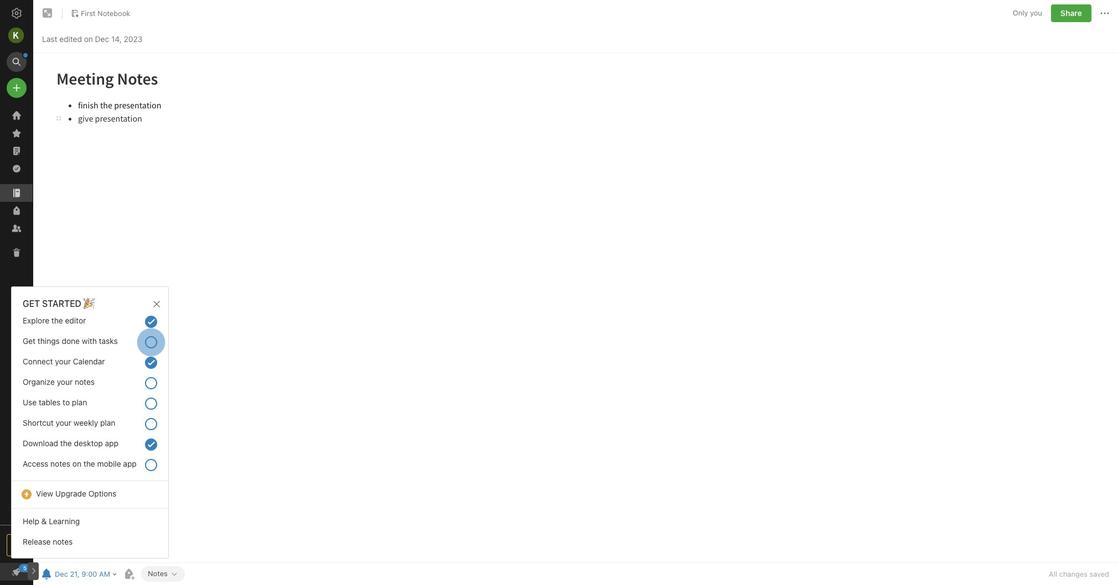 Task type: describe. For each thing, give the bounding box(es) containing it.
plan for shortcut your weekly plan
[[100, 419, 115, 428]]

dec inside popup button
[[55, 570, 68, 579]]

your for organize
[[57, 378, 73, 387]]

get started 🎉
[[23, 299, 95, 309]]

&
[[41, 517, 47, 527]]

0 vertical spatial dec
[[95, 34, 109, 43]]

dropdown list menu containing explore the editor
[[12, 313, 168, 486]]

release notes link
[[12, 534, 168, 555]]

get
[[23, 337, 35, 346]]

the for explore
[[51, 316, 63, 326]]

shortcut your weekly plan
[[23, 419, 115, 428]]

connect your calendar link
[[12, 354, 168, 374]]

to
[[63, 398, 70, 408]]

first
[[81, 9, 96, 17]]

all
[[1049, 570, 1058, 579]]

only
[[1013, 8, 1029, 17]]

dec 21, 9:00 am button
[[39, 567, 111, 583]]

on for the
[[72, 460, 81, 469]]

editor
[[65, 316, 86, 326]]

2 vertical spatial the
[[84, 460, 95, 469]]

notes inside 'organize your notes' "link"
[[75, 378, 95, 387]]

calendar
[[73, 357, 105, 367]]

explore
[[23, 316, 49, 326]]

Account field
[[0, 24, 33, 47]]

settings image
[[10, 7, 23, 20]]

release notes
[[23, 538, 73, 547]]

More actions field
[[1099, 4, 1112, 22]]

organize your notes
[[23, 378, 95, 387]]

things
[[38, 337, 60, 346]]

learning
[[49, 517, 80, 527]]

connect your calendar
[[23, 357, 105, 367]]

explore the editor
[[23, 316, 86, 326]]

saved
[[1090, 570, 1110, 579]]

view upgrade options
[[36, 489, 116, 499]]

get things done with tasks
[[23, 337, 118, 346]]

dropdown list menu containing view upgrade options
[[12, 486, 168, 514]]

add tag image
[[122, 568, 136, 581]]

app inside download the desktop app link
[[105, 439, 119, 449]]

click to expand image
[[29, 565, 37, 579]]

notes
[[148, 570, 168, 579]]

help & learning link
[[12, 514, 168, 534]]

plan for use tables to plan
[[72, 398, 87, 408]]

last
[[42, 34, 57, 43]]

your for shortcut
[[56, 419, 71, 428]]

🎉
[[84, 299, 95, 309]]

21,
[[70, 570, 80, 579]]

shortcut your weekly plan link
[[12, 415, 168, 436]]

tables
[[39, 398, 61, 408]]

organize
[[23, 378, 55, 387]]

use tables to plan
[[23, 398, 87, 408]]

download the desktop app
[[23, 439, 119, 449]]

access
[[23, 460, 48, 469]]

first notebook button
[[67, 6, 134, 21]]

tasks
[[99, 337, 118, 346]]

release
[[23, 538, 51, 547]]

upgrade image
[[10, 539, 23, 553]]

9:00
[[82, 570, 97, 579]]



Task type: vqa. For each thing, say whether or not it's contained in the screenshot.
Sort field
no



Task type: locate. For each thing, give the bounding box(es) containing it.
explore the editor link
[[12, 313, 168, 333]]

Note Editor text field
[[33, 53, 1119, 563]]

upgrade
[[55, 489, 86, 499]]

help
[[23, 517, 39, 527]]

use
[[23, 398, 37, 408]]

plan right to
[[72, 398, 87, 408]]

organize your notes link
[[12, 374, 168, 395]]

0 horizontal spatial app
[[105, 439, 119, 449]]

options
[[88, 489, 116, 499]]

dec
[[95, 34, 109, 43], [55, 570, 68, 579]]

your inside "link"
[[57, 378, 73, 387]]

app
[[105, 439, 119, 449], [123, 460, 137, 469]]

0 horizontal spatial on
[[72, 460, 81, 469]]

access notes on the mobile app
[[23, 460, 137, 469]]

1 vertical spatial your
[[57, 378, 73, 387]]

Notes Tag actions field
[[168, 571, 178, 579]]

account image
[[8, 28, 24, 43]]

view upgrade options link
[[12, 486, 168, 505]]

you
[[1031, 8, 1043, 17]]

share button
[[1052, 4, 1092, 22]]

more actions image
[[1099, 7, 1112, 20]]

edited
[[59, 34, 82, 43]]

notes for access
[[50, 460, 70, 469]]

the
[[51, 316, 63, 326], [60, 439, 72, 449], [84, 460, 95, 469]]

share
[[1061, 8, 1083, 18]]

shortcut
[[23, 419, 54, 428]]

0 vertical spatial plan
[[72, 398, 87, 408]]

dec 21, 9:00 am
[[55, 570, 110, 579]]

last edited on dec 14, 2023
[[42, 34, 143, 43]]

0 vertical spatial on
[[84, 34, 93, 43]]

notebook
[[98, 9, 130, 17]]

expand note image
[[41, 7, 54, 20]]

weekly
[[74, 419, 98, 428]]

your for connect
[[55, 357, 71, 367]]

tree
[[0, 107, 33, 525]]

0 horizontal spatial dec
[[55, 570, 68, 579]]

Help and Learning task checklist field
[[0, 564, 33, 581]]

am
[[99, 570, 110, 579]]

dec left '21,' at the left bottom of page
[[55, 570, 68, 579]]

on for dec
[[84, 34, 93, 43]]

your
[[55, 357, 71, 367], [57, 378, 73, 387], [56, 419, 71, 428]]

on inside note window element
[[84, 34, 93, 43]]

the down get started 🎉
[[51, 316, 63, 326]]

note window element
[[33, 0, 1119, 586]]

5
[[23, 565, 27, 572]]

home image
[[10, 109, 23, 122]]

dropdown list menu
[[12, 313, 168, 486], [12, 486, 168, 514], [12, 514, 168, 555]]

started
[[42, 299, 81, 309]]

notes button
[[141, 567, 185, 583]]

notes inside access notes on the mobile app link
[[50, 460, 70, 469]]

1 dropdown list menu from the top
[[12, 313, 168, 486]]

dropdown list menu containing help & learning
[[12, 514, 168, 555]]

2 dropdown list menu from the top
[[12, 486, 168, 514]]

get
[[23, 299, 40, 309]]

the for download
[[60, 439, 72, 449]]

first notebook
[[81, 9, 130, 17]]

app up the mobile
[[105, 439, 119, 449]]

changes
[[1060, 570, 1088, 579]]

the down download the desktop app link on the bottom left
[[84, 460, 95, 469]]

0 vertical spatial app
[[105, 439, 119, 449]]

on
[[84, 34, 93, 43], [72, 460, 81, 469]]

view
[[36, 489, 53, 499]]

1 horizontal spatial plan
[[100, 419, 115, 428]]

notes down download the desktop app
[[50, 460, 70, 469]]

only you
[[1013, 8, 1043, 17]]

connect
[[23, 357, 53, 367]]

1 vertical spatial on
[[72, 460, 81, 469]]

app right the mobile
[[123, 460, 137, 469]]

download
[[23, 439, 58, 449]]

access notes on the mobile app link
[[12, 456, 168, 477]]

plan inside 'use tables to plan' link
[[72, 398, 87, 408]]

1 vertical spatial app
[[123, 460, 137, 469]]

Edit reminder field
[[39, 567, 118, 583]]

0 vertical spatial the
[[51, 316, 63, 326]]

your down connect your calendar on the left of the page
[[57, 378, 73, 387]]

help & learning
[[23, 517, 80, 527]]

notes for release
[[53, 538, 73, 547]]

1 horizontal spatial on
[[84, 34, 93, 43]]

0 vertical spatial your
[[55, 357, 71, 367]]

all changes saved
[[1049, 570, 1110, 579]]

0 vertical spatial notes
[[75, 378, 95, 387]]

2 vertical spatial your
[[56, 419, 71, 428]]

dec left 14,
[[95, 34, 109, 43]]

1 horizontal spatial app
[[123, 460, 137, 469]]

1 vertical spatial plan
[[100, 419, 115, 428]]

1 vertical spatial notes
[[50, 460, 70, 469]]

on down download the desktop app
[[72, 460, 81, 469]]

download the desktop app link
[[12, 436, 168, 456]]

on right edited
[[84, 34, 93, 43]]

2 vertical spatial notes
[[53, 538, 73, 547]]

done
[[62, 337, 80, 346]]

notes inside release notes link
[[53, 538, 73, 547]]

your down to
[[56, 419, 71, 428]]

mobile
[[97, 460, 121, 469]]

plan right weekly
[[100, 419, 115, 428]]

notes down learning
[[53, 538, 73, 547]]

desktop
[[74, 439, 103, 449]]

plan inside shortcut your weekly plan link
[[100, 419, 115, 428]]

the down shortcut your weekly plan
[[60, 439, 72, 449]]

notes
[[75, 378, 95, 387], [50, 460, 70, 469], [53, 538, 73, 547]]

3 dropdown list menu from the top
[[12, 514, 168, 555]]

use tables to plan link
[[12, 395, 168, 415]]

notes down connect your calendar link
[[75, 378, 95, 387]]

1 horizontal spatial dec
[[95, 34, 109, 43]]

get things done with tasks link
[[12, 329, 168, 357]]

1 vertical spatial dec
[[55, 570, 68, 579]]

app inside access notes on the mobile app link
[[123, 460, 137, 469]]

1 vertical spatial the
[[60, 439, 72, 449]]

0 horizontal spatial plan
[[72, 398, 87, 408]]

with
[[82, 337, 97, 346]]

14,
[[111, 34, 122, 43]]

2023
[[124, 34, 143, 43]]

plan
[[72, 398, 87, 408], [100, 419, 115, 428]]

your up organize your notes
[[55, 357, 71, 367]]



